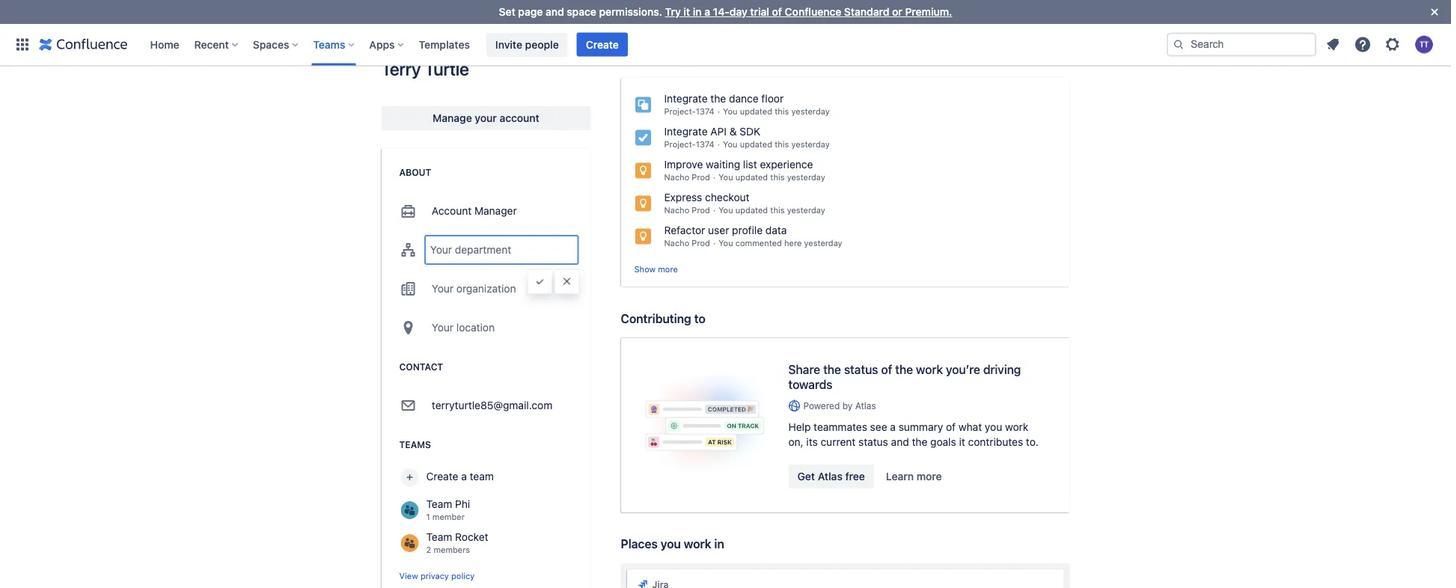 Task type: describe. For each thing, give the bounding box(es) containing it.
team
[[470, 470, 494, 483]]

invite people button
[[486, 33, 568, 57]]

free
[[845, 470, 865, 483]]

standard
[[844, 6, 890, 18]]

notification icon image
[[1324, 36, 1342, 54]]

dance
[[729, 92, 759, 105]]

create for create
[[586, 38, 619, 51]]

by
[[843, 401, 853, 411]]

14-
[[713, 6, 730, 18]]

banner containing home
[[0, 24, 1451, 66]]

1374 for api
[[696, 140, 715, 149]]

of inside share the status of the work you're driving towards
[[881, 362, 892, 377]]

your profile and preferences image
[[1415, 36, 1433, 54]]

or
[[892, 6, 903, 18]]

teammates
[[814, 421, 867, 433]]

here
[[784, 238, 802, 248]]

status inside the help teammates see a summary of what you work on, its current status and the goals it contributes to.
[[859, 436, 888, 448]]

goals
[[930, 436, 956, 448]]

team for team phi
[[426, 498, 452, 510]]

yesterday for data
[[804, 238, 843, 248]]

get atlas free button
[[789, 465, 874, 489]]

you updated this yesterday for experience
[[719, 173, 825, 182]]

learn more button
[[877, 465, 951, 489]]

you commented here yesterday
[[719, 238, 843, 248]]

create link
[[577, 33, 628, 57]]

trial
[[750, 6, 769, 18]]

user
[[708, 224, 729, 237]]

team phi 1 member
[[426, 498, 470, 522]]

invite
[[495, 38, 522, 51]]

refactor user profile data
[[664, 224, 787, 237]]

spaces
[[253, 38, 289, 51]]

yesterday up here
[[787, 205, 825, 215]]

see inside the help teammates see a summary of what you work on, its current status and the goals it contributes to.
[[870, 421, 887, 433]]

current
[[821, 436, 856, 448]]

policy
[[451, 571, 475, 581]]

you updated this yesterday for sdk
[[723, 140, 830, 149]]

it inside the help teammates see a summary of what you work on, its current status and the goals it contributes to.
[[959, 436, 965, 448]]

0 vertical spatial it
[[684, 6, 690, 18]]

close image
[[1426, 3, 1444, 21]]

manage
[[433, 112, 472, 124]]

nacho for refactor user profile data
[[664, 238, 690, 248]]

about
[[399, 167, 431, 177]]

what for on
[[706, 55, 726, 66]]

your organization
[[432, 283, 516, 295]]

yesterday for experience
[[787, 173, 825, 182]]

updated for floor
[[740, 107, 772, 116]]

status inside share the status of the work you're driving towards
[[844, 362, 878, 377]]

teams button
[[309, 33, 360, 57]]

you inside the help teammates see a summary of what you work on, its current status and the goals it contributes to.
[[985, 421, 1002, 433]]

premium.
[[905, 6, 952, 18]]

improve waiting list experience
[[664, 158, 813, 171]]

help icon image
[[1354, 36, 1372, 54]]

view
[[399, 571, 418, 581]]

its
[[806, 436, 818, 448]]

teams inside popup button
[[313, 38, 345, 51]]

work inside share the status of the work you're driving towards
[[916, 362, 943, 377]]

manage your account link
[[381, 106, 591, 130]]

terryturtle85@gmail.com
[[432, 399, 553, 412]]

contributing
[[621, 312, 691, 326]]

account
[[500, 112, 540, 124]]

1
[[426, 512, 430, 522]]

nacho prod for improve
[[664, 173, 710, 182]]

help
[[789, 421, 811, 433]]

your
[[475, 112, 497, 124]]

integrate the dance floor
[[664, 92, 784, 105]]

create for create a team
[[426, 470, 458, 483]]

page
[[518, 6, 543, 18]]

cancel image
[[561, 275, 573, 287]]

places
[[621, 537, 658, 551]]

summary
[[899, 421, 943, 433]]

0 vertical spatial and
[[546, 6, 564, 18]]

the up the towards
[[823, 362, 841, 377]]

access.
[[768, 55, 800, 66]]

worked
[[621, 38, 664, 52]]

phi
[[455, 498, 470, 510]]

permissions.
[[599, 6, 662, 18]]

a inside the help teammates see a summary of what you work on, its current status and the goals it contributes to.
[[890, 421, 896, 433]]

nacho prod for express
[[664, 205, 710, 215]]

nacho for express checkout
[[664, 205, 690, 215]]

&
[[730, 125, 737, 138]]

integrate for integrate api & sdk
[[664, 125, 708, 138]]

experience
[[760, 158, 813, 171]]

contributes
[[968, 436, 1023, 448]]

worked on others will only see what they can access.
[[621, 38, 800, 66]]

recent
[[194, 38, 229, 51]]

you're
[[946, 362, 980, 377]]

confluence
[[785, 6, 842, 18]]

of inside the help teammates see a summary of what you work on, its current status and the goals it contributes to.
[[946, 421, 956, 433]]

rocket
[[455, 531, 488, 543]]

people
[[525, 38, 559, 51]]

show more
[[634, 264, 678, 274]]

learn more
[[886, 470, 942, 483]]

profile
[[732, 224, 763, 237]]

you down "checkout"
[[719, 205, 733, 215]]

towards
[[789, 377, 833, 392]]

2 vertical spatial work
[[684, 537, 711, 551]]

you for &
[[723, 140, 738, 149]]

terry
[[381, 58, 421, 79]]

team for team rocket
[[426, 531, 452, 543]]

templates link
[[414, 33, 474, 57]]

manager
[[475, 205, 517, 217]]

driving
[[983, 362, 1021, 377]]

0 vertical spatial a
[[705, 6, 710, 18]]

checkout
[[705, 191, 750, 204]]

your for your organization
[[432, 283, 454, 295]]

the inside the help teammates see a summary of what you work on, its current status and the goals it contributes to.
[[912, 436, 928, 448]]

day
[[730, 6, 748, 18]]

Your department field
[[426, 237, 577, 263]]

settings icon image
[[1384, 36, 1402, 54]]

view privacy policy
[[399, 571, 475, 581]]



Task type: locate. For each thing, give the bounding box(es) containing it.
terry turtle
[[381, 58, 469, 79]]

updated for sdk
[[740, 140, 772, 149]]

you for profile
[[719, 238, 733, 248]]

try it in a 14-day trial of confluence standard or premium. link
[[665, 6, 952, 18]]

2 vertical spatial prod
[[692, 238, 710, 248]]

contributing to
[[621, 312, 706, 326]]

0 vertical spatial more
[[658, 264, 678, 274]]

a left team
[[461, 470, 467, 483]]

nacho prod down express
[[664, 205, 710, 215]]

more for show more
[[658, 264, 678, 274]]

create inside global element
[[586, 38, 619, 51]]

create a team button
[[399, 463, 573, 493]]

of up goals at bottom
[[946, 421, 956, 433]]

team up member
[[426, 498, 452, 510]]

project-
[[664, 107, 696, 116], [664, 140, 696, 149]]

and down "summary"
[[891, 436, 909, 448]]

more right show on the top of page
[[658, 264, 678, 274]]

this down the floor
[[775, 107, 789, 116]]

2
[[426, 545, 431, 555]]

0 horizontal spatial what
[[706, 55, 726, 66]]

0 horizontal spatial atlas
[[818, 470, 843, 483]]

1 vertical spatial teams
[[399, 439, 431, 450]]

0 vertical spatial integrate
[[664, 92, 708, 105]]

of up powered by atlas link
[[881, 362, 892, 377]]

express
[[664, 191, 702, 204]]

powered by atlas link
[[789, 399, 1046, 412]]

2 your from the top
[[432, 321, 454, 334]]

team inside "team phi 1 member"
[[426, 498, 452, 510]]

more inside button
[[917, 470, 942, 483]]

you updated this yesterday down the floor
[[723, 107, 830, 116]]

the down "summary"
[[912, 436, 928, 448]]

2 vertical spatial nacho
[[664, 238, 690, 248]]

2 project- from the top
[[664, 140, 696, 149]]

you down refactor user profile data on the top
[[719, 238, 733, 248]]

2 nacho from the top
[[664, 205, 690, 215]]

get atlas free
[[798, 470, 865, 483]]

yesterday up experience
[[792, 140, 830, 149]]

create a team
[[426, 470, 494, 483]]

1 horizontal spatial it
[[959, 436, 965, 448]]

this down experience
[[770, 173, 785, 182]]

your left 'location'
[[432, 321, 454, 334]]

nacho
[[664, 173, 690, 182], [664, 205, 690, 215], [664, 238, 690, 248]]

1 vertical spatial your
[[432, 321, 454, 334]]

the up powered by atlas link
[[895, 362, 913, 377]]

global element
[[9, 24, 1164, 65]]

what up contributes
[[959, 421, 982, 433]]

1 vertical spatial project-1374
[[664, 140, 715, 149]]

0 vertical spatial what
[[706, 55, 726, 66]]

invite people
[[495, 38, 559, 51]]

atlas right get
[[818, 470, 843, 483]]

more right learn
[[917, 470, 942, 483]]

0 vertical spatial nacho
[[664, 173, 690, 182]]

improve
[[664, 158, 703, 171]]

your for your location
[[432, 321, 454, 334]]

of right trial
[[772, 6, 782, 18]]

1 horizontal spatial teams
[[399, 439, 431, 450]]

you
[[723, 107, 738, 116], [723, 140, 738, 149], [719, 173, 733, 182], [719, 205, 733, 215], [719, 238, 733, 248]]

more
[[658, 264, 678, 274], [917, 470, 942, 483]]

1 horizontal spatial a
[[705, 6, 710, 18]]

0 vertical spatial in
[[693, 6, 702, 18]]

3 nacho from the top
[[664, 238, 690, 248]]

jira image
[[637, 578, 649, 588]]

0 vertical spatial team
[[426, 498, 452, 510]]

your left organization
[[432, 283, 454, 295]]

2 horizontal spatial work
[[1005, 421, 1029, 433]]

this up data on the top of page
[[770, 205, 785, 215]]

nacho prod down refactor
[[664, 238, 710, 248]]

more for learn more
[[917, 470, 942, 483]]

see
[[689, 55, 704, 66], [870, 421, 887, 433]]

0 horizontal spatial see
[[689, 55, 704, 66]]

in
[[693, 6, 702, 18], [714, 537, 724, 551]]

2 1374 from the top
[[696, 140, 715, 149]]

share
[[789, 362, 820, 377]]

spaces button
[[248, 33, 304, 57]]

1 horizontal spatial you
[[985, 421, 1002, 433]]

list
[[743, 158, 757, 171]]

your location
[[432, 321, 495, 334]]

0 horizontal spatial work
[[684, 537, 711, 551]]

atlas image
[[789, 400, 801, 412]]

project- for integrate api & sdk
[[664, 140, 696, 149]]

team
[[426, 498, 452, 510], [426, 531, 452, 543]]

project-1374
[[664, 107, 715, 116], [664, 140, 715, 149]]

you
[[985, 421, 1002, 433], [661, 537, 681, 551]]

project- for integrate the dance floor
[[664, 107, 696, 116]]

what for teammates
[[959, 421, 982, 433]]

0 vertical spatial atlas
[[855, 401, 876, 411]]

a inside button
[[461, 470, 467, 483]]

share the status of the work you're driving towards
[[789, 362, 1021, 392]]

work left you're
[[916, 362, 943, 377]]

1 vertical spatial and
[[891, 436, 909, 448]]

0 vertical spatial status
[[844, 362, 878, 377]]

1 horizontal spatial work
[[916, 362, 943, 377]]

0 horizontal spatial create
[[426, 470, 458, 483]]

3 nacho prod from the top
[[664, 238, 710, 248]]

1 horizontal spatial of
[[881, 362, 892, 377]]

integrate for integrate the dance floor
[[664, 92, 708, 105]]

jira image
[[637, 578, 649, 588]]

privacy
[[421, 571, 449, 581]]

updated for experience
[[736, 173, 768, 182]]

nacho prod for refactor
[[664, 238, 710, 248]]

1 vertical spatial a
[[890, 421, 896, 433]]

you down integrate the dance floor
[[723, 107, 738, 116]]

create up "team phi 1 member"
[[426, 470, 458, 483]]

express checkout
[[664, 191, 750, 204]]

prod down refactor
[[692, 238, 710, 248]]

try
[[665, 6, 681, 18]]

1374 down integrate api & sdk
[[696, 140, 715, 149]]

view privacy policy link
[[399, 571, 475, 581]]

work right places
[[684, 537, 711, 551]]

see right only
[[689, 55, 704, 66]]

confirm image
[[534, 275, 546, 287]]

prod for refactor
[[692, 238, 710, 248]]

0 horizontal spatial of
[[772, 6, 782, 18]]

others
[[621, 55, 650, 66]]

nacho down express
[[664, 205, 690, 215]]

2 integrate from the top
[[664, 125, 708, 138]]

0 horizontal spatial teams
[[313, 38, 345, 51]]

you down &
[[723, 140, 738, 149]]

create
[[586, 38, 619, 51], [426, 470, 458, 483]]

work
[[916, 362, 943, 377], [1005, 421, 1029, 433], [684, 537, 711, 551]]

1 1374 from the top
[[696, 107, 715, 116]]

1374 up integrate api & sdk
[[696, 107, 715, 116]]

0 vertical spatial of
[[772, 6, 782, 18]]

apps
[[369, 38, 395, 51]]

members
[[434, 545, 470, 555]]

1 horizontal spatial create
[[586, 38, 619, 51]]

create inside button
[[426, 470, 458, 483]]

this for floor
[[775, 107, 789, 116]]

nacho down improve
[[664, 173, 690, 182]]

member
[[433, 512, 465, 522]]

1 vertical spatial see
[[870, 421, 887, 433]]

team inside team rocket 2 members
[[426, 531, 452, 543]]

show more link
[[634, 263, 678, 275]]

2 vertical spatial a
[[461, 470, 467, 483]]

0 vertical spatial your
[[432, 283, 454, 295]]

prod down express checkout
[[692, 205, 710, 215]]

account manager
[[432, 205, 517, 217]]

yesterday for sdk
[[792, 140, 830, 149]]

0 vertical spatial 1374
[[696, 107, 715, 116]]

1 project- from the top
[[664, 107, 696, 116]]

confluence image
[[39, 36, 128, 54], [39, 36, 128, 54]]

status up the by
[[844, 362, 878, 377]]

contact
[[399, 362, 443, 372]]

2 vertical spatial nacho prod
[[664, 238, 710, 248]]

see right teammates
[[870, 421, 887, 433]]

1 horizontal spatial atlas
[[855, 401, 876, 411]]

integrate down only
[[664, 92, 708, 105]]

2 horizontal spatial of
[[946, 421, 956, 433]]

updated down sdk
[[740, 140, 772, 149]]

you updated this yesterday up experience
[[723, 140, 830, 149]]

create down the space on the top left of the page
[[586, 38, 619, 51]]

0 vertical spatial prod
[[692, 173, 710, 182]]

what inside the worked on others will only see what they can access.
[[706, 55, 726, 66]]

nacho for improve waiting list experience
[[664, 173, 690, 182]]

0 vertical spatial project-1374
[[664, 107, 715, 116]]

project- up improve
[[664, 140, 696, 149]]

you for list
[[719, 173, 733, 182]]

0 horizontal spatial in
[[693, 6, 702, 18]]

and inside the help teammates see a summary of what you work on, its current status and the goals it contributes to.
[[891, 436, 909, 448]]

2 vertical spatial of
[[946, 421, 956, 433]]

1 vertical spatial what
[[959, 421, 982, 433]]

1374
[[696, 107, 715, 116], [696, 140, 715, 149]]

on
[[667, 38, 681, 52]]

you updated this yesterday for floor
[[723, 107, 830, 116]]

yesterday right here
[[804, 238, 843, 248]]

you up contributes
[[985, 421, 1002, 433]]

banner
[[0, 24, 1451, 66]]

1 vertical spatial in
[[714, 537, 724, 551]]

set
[[499, 6, 516, 18]]

status
[[844, 362, 878, 377], [859, 436, 888, 448]]

recent button
[[190, 33, 244, 57]]

commented
[[736, 238, 782, 248]]

the left dance
[[711, 92, 726, 105]]

integrate api & sdk
[[664, 125, 761, 138]]

1 horizontal spatial in
[[714, 537, 724, 551]]

a left "summary"
[[890, 421, 896, 433]]

project- up integrate api & sdk
[[664, 107, 696, 116]]

yesterday for floor
[[792, 107, 830, 116]]

1 integrate from the top
[[664, 92, 708, 105]]

you right places
[[661, 537, 681, 551]]

home
[[150, 38, 179, 51]]

0 horizontal spatial it
[[684, 6, 690, 18]]

it right goals at bottom
[[959, 436, 965, 448]]

prod up express checkout
[[692, 173, 710, 182]]

0 horizontal spatial and
[[546, 6, 564, 18]]

1 vertical spatial nacho prod
[[664, 205, 710, 215]]

1 vertical spatial team
[[426, 531, 452, 543]]

0 vertical spatial nacho prod
[[664, 173, 710, 182]]

1 vertical spatial 1374
[[696, 140, 715, 149]]

2 prod from the top
[[692, 205, 710, 215]]

1 prod from the top
[[692, 173, 710, 182]]

you updated this yesterday up data on the top of page
[[719, 205, 825, 215]]

updated up profile
[[736, 205, 768, 215]]

on,
[[789, 436, 804, 448]]

they
[[729, 55, 747, 66]]

yesterday down access.
[[792, 107, 830, 116]]

atlas
[[855, 401, 876, 411], [818, 470, 843, 483]]

3 prod from the top
[[692, 238, 710, 248]]

this for sdk
[[775, 140, 789, 149]]

what inside the help teammates see a summary of what you work on, its current status and the goals it contributes to.
[[959, 421, 982, 433]]

updated down dance
[[740, 107, 772, 116]]

1 vertical spatial you
[[661, 537, 681, 551]]

1 horizontal spatial more
[[917, 470, 942, 483]]

project-1374 for the
[[664, 107, 715, 116]]

1 vertical spatial it
[[959, 436, 965, 448]]

0 horizontal spatial a
[[461, 470, 467, 483]]

work up to.
[[1005, 421, 1029, 433]]

0 vertical spatial create
[[586, 38, 619, 51]]

0 vertical spatial project-
[[664, 107, 696, 116]]

1 vertical spatial project-
[[664, 140, 696, 149]]

1 team from the top
[[426, 498, 452, 510]]

organization
[[456, 283, 516, 295]]

1 horizontal spatial what
[[959, 421, 982, 433]]

powered
[[804, 401, 840, 411]]

this up experience
[[775, 140, 789, 149]]

2 project-1374 from the top
[[664, 140, 715, 149]]

prod for express
[[692, 205, 710, 215]]

0 vertical spatial teams
[[313, 38, 345, 51]]

atlas inside button
[[818, 470, 843, 483]]

1 vertical spatial create
[[426, 470, 458, 483]]

1 nacho from the top
[[664, 173, 690, 182]]

work inside the help teammates see a summary of what you work on, its current status and the goals it contributes to.
[[1005, 421, 1029, 433]]

prod for improve
[[692, 173, 710, 182]]

integrate left api
[[664, 125, 708, 138]]

refactor
[[664, 224, 705, 237]]

search image
[[1173, 39, 1185, 51]]

nacho down refactor
[[664, 238, 690, 248]]

1 your from the top
[[432, 283, 454, 295]]

0 vertical spatial see
[[689, 55, 704, 66]]

atlas right the by
[[855, 401, 876, 411]]

1 horizontal spatial see
[[870, 421, 887, 433]]

see inside the worked on others will only see what they can access.
[[689, 55, 704, 66]]

0 horizontal spatial you
[[661, 537, 681, 551]]

1 vertical spatial atlas
[[818, 470, 843, 483]]

2 team from the top
[[426, 531, 452, 543]]

places you work in
[[621, 537, 724, 551]]

this for experience
[[770, 173, 785, 182]]

you updated this yesterday down experience
[[719, 173, 825, 182]]

what left the they
[[706, 55, 726, 66]]

1 nacho prod from the top
[[664, 173, 710, 182]]

1374 for the
[[696, 107, 715, 116]]

status right the current
[[859, 436, 888, 448]]

teams up create a team at the left
[[399, 439, 431, 450]]

and right the page
[[546, 6, 564, 18]]

a left the 14-
[[705, 6, 710, 18]]

project-1374 for api
[[664, 140, 715, 149]]

nacho prod
[[664, 173, 710, 182], [664, 205, 710, 215], [664, 238, 710, 248]]

1 horizontal spatial and
[[891, 436, 909, 448]]

1 vertical spatial status
[[859, 436, 888, 448]]

team up the 2
[[426, 531, 452, 543]]

manage your account
[[433, 112, 540, 124]]

2 nacho prod from the top
[[664, 205, 710, 215]]

show
[[634, 264, 656, 274]]

1 vertical spatial of
[[881, 362, 892, 377]]

updated down list
[[736, 173, 768, 182]]

project-1374 up integrate api & sdk
[[664, 107, 715, 116]]

the
[[711, 92, 726, 105], [823, 362, 841, 377], [895, 362, 913, 377], [912, 436, 928, 448]]

1 project-1374 from the top
[[664, 107, 715, 116]]

it right try
[[684, 6, 690, 18]]

1 vertical spatial integrate
[[664, 125, 708, 138]]

and
[[546, 6, 564, 18], [891, 436, 909, 448]]

0 vertical spatial work
[[916, 362, 943, 377]]

1 vertical spatial prod
[[692, 205, 710, 215]]

teams left apps
[[313, 38, 345, 51]]

templates
[[419, 38, 470, 51]]

yesterday down experience
[[787, 173, 825, 182]]

project-1374 up improve
[[664, 140, 715, 149]]

learn
[[886, 470, 914, 483]]

appswitcher icon image
[[13, 36, 31, 54]]

2 horizontal spatial a
[[890, 421, 896, 433]]

Search field
[[1167, 33, 1317, 57]]

1 vertical spatial work
[[1005, 421, 1029, 433]]

nacho prod down improve
[[664, 173, 710, 182]]

1 vertical spatial nacho
[[664, 205, 690, 215]]

to
[[694, 312, 706, 326]]

location
[[456, 321, 495, 334]]

waiting
[[706, 158, 740, 171]]

you for dance
[[723, 107, 738, 116]]

teams
[[313, 38, 345, 51], [399, 439, 431, 450]]

0 vertical spatial you
[[985, 421, 1002, 433]]

you down waiting
[[719, 173, 733, 182]]

a
[[705, 6, 710, 18], [890, 421, 896, 433], [461, 470, 467, 483]]

1 vertical spatial more
[[917, 470, 942, 483]]

0 horizontal spatial more
[[658, 264, 678, 274]]

turtle
[[425, 58, 469, 79]]

api
[[711, 125, 727, 138]]

get
[[798, 470, 815, 483]]



Task type: vqa. For each thing, say whether or not it's contained in the screenshot.


